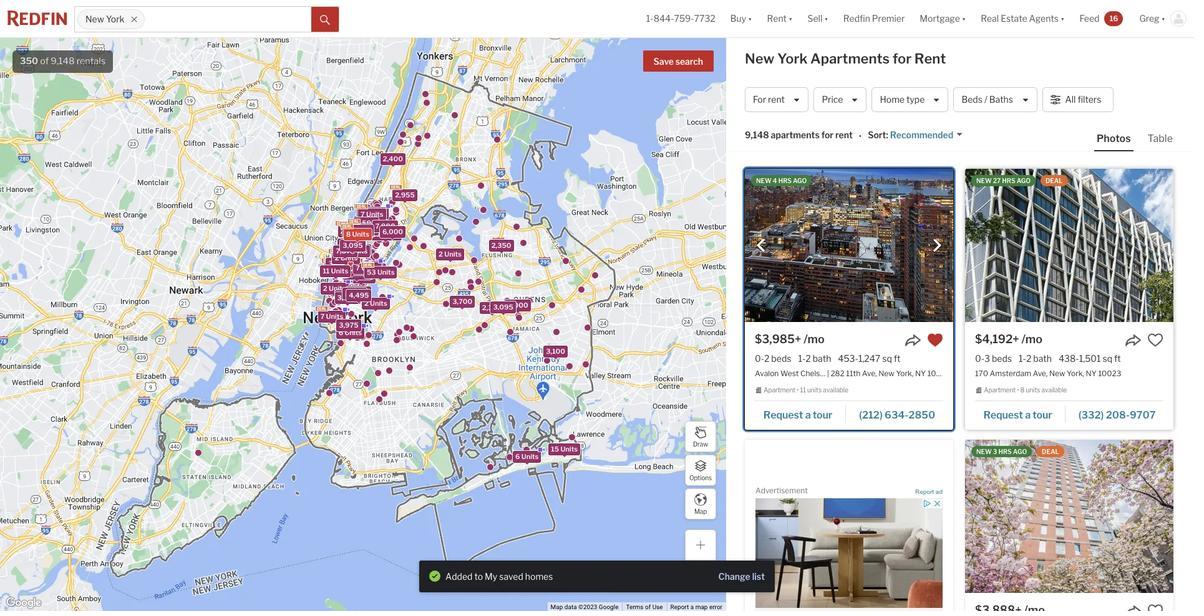 Task type: describe. For each thing, give the bounding box(es) containing it.
0 vertical spatial 2,350
[[491, 241, 511, 250]]

ft for $3,985+ /mo
[[894, 354, 901, 364]]

real estate agents ▾ button
[[973, 0, 1072, 37]]

2 vertical spatial 7 units
[[320, 312, 343, 321]]

9 up 3 units
[[344, 247, 349, 256]]

section containing added to my saved homes
[[419, 561, 775, 593]]

12 units
[[337, 292, 364, 301]]

1-844-759-7732
[[646, 13, 715, 24]]

price button
[[814, 87, 867, 112]]

16 for 16
[[1109, 14, 1118, 23]]

8 units
[[346, 230, 369, 239]]

1 ave, from the left
[[862, 369, 877, 379]]

photos
[[1097, 133, 1131, 145]]

3 for 0-
[[984, 354, 990, 364]]

units for $3,985+ /mo
[[807, 387, 822, 394]]

tour for $3,985+ /mo
[[813, 410, 832, 422]]

rent inside button
[[768, 94, 785, 105]]

favorite button image for $3,985+ /mo
[[927, 333, 943, 349]]

draw
[[693, 441, 708, 448]]

all filters
[[1065, 94, 1101, 105]]

new 3 hrs ago
[[976, 448, 1027, 456]]

844-
[[654, 13, 674, 24]]

0 horizontal spatial a
[[690, 605, 694, 611]]

google
[[599, 605, 618, 611]]

5,195
[[345, 289, 364, 298]]

buy
[[730, 13, 746, 24]]

1 vertical spatial 2,350
[[482, 304, 502, 312]]

photos button
[[1094, 132, 1145, 152]]

york for new york
[[106, 14, 124, 25]]

2 vertical spatial 6 units
[[515, 453, 539, 462]]

3 inside "map" region
[[328, 259, 333, 268]]

1 horizontal spatial 3,095
[[493, 303, 513, 312]]

baths
[[989, 94, 1013, 105]]

(212) 634-2850 link
[[846, 404, 943, 425]]

759-
[[674, 13, 694, 24]]

apartment for $4,192+
[[984, 387, 1016, 394]]

2 vertical spatial 6
[[515, 453, 520, 462]]

change
[[718, 572, 750, 582]]

0-3 beds
[[975, 354, 1012, 364]]

hrs for 4
[[778, 177, 792, 185]]

0- for $3,985+
[[755, 354, 764, 364]]

request a tour for $3,985+
[[763, 410, 832, 422]]

draw button
[[685, 422, 716, 453]]

9 down 3 units
[[345, 269, 350, 278]]

7,872
[[336, 247, 355, 256]]

save search
[[654, 56, 703, 67]]

avalon west chelsea | 282 11th ave, new york, ny 10011
[[755, 369, 948, 379]]

1 horizontal spatial 8
[[1020, 387, 1024, 394]]

type
[[906, 94, 925, 105]]

remove new york image
[[130, 16, 138, 23]]

report a map error
[[670, 605, 722, 611]]

0 horizontal spatial 13 units
[[334, 255, 360, 264]]

9 down 21
[[340, 240, 345, 249]]

ad region
[[755, 499, 943, 612]]

282
[[831, 369, 845, 379]]

(332)
[[1078, 410, 1104, 422]]

new 4 hrs ago
[[756, 177, 807, 185]]

beds for $4,192+
[[992, 354, 1012, 364]]

map for map data ©2023 google
[[551, 605, 563, 611]]

deal for new 3 hrs ago
[[1042, 448, 1059, 456]]

▾ for sell ▾
[[824, 13, 828, 24]]

0 horizontal spatial 15
[[338, 265, 346, 274]]

price
[[822, 94, 843, 105]]

real estate agents ▾ link
[[981, 0, 1065, 37]]

17 units
[[345, 227, 371, 236]]

1 vertical spatial 15 units
[[338, 265, 365, 274]]

rent ▾ button
[[767, 0, 793, 37]]

3,595
[[356, 219, 376, 228]]

for rent button
[[745, 87, 809, 112]]

1 vertical spatial 7 units
[[356, 264, 379, 273]]

next button image
[[931, 240, 943, 252]]

submit search image
[[320, 15, 330, 25]]

rent inside rent ▾ dropdown button
[[767, 13, 787, 24]]

available for $4,192+ /mo
[[1042, 387, 1067, 394]]

3 for new
[[993, 448, 997, 456]]

data
[[564, 605, 577, 611]]

new down 438-
[[1049, 369, 1065, 379]]

16 units
[[356, 218, 383, 226]]

sell
[[808, 13, 822, 24]]

list
[[752, 572, 765, 582]]

ft for $4,192+ /mo
[[1114, 354, 1121, 364]]

use
[[652, 605, 663, 611]]

new up "for"
[[745, 51, 774, 67]]

new york
[[85, 14, 124, 25]]

new down 1,247
[[879, 369, 894, 379]]

new for new 4 hrs ago
[[756, 177, 772, 185]]

6,000
[[382, 228, 403, 236]]

of for 350
[[40, 56, 49, 67]]

1 vertical spatial rent
[[914, 51, 946, 67]]

rentals
[[76, 56, 105, 67]]

real estate agents ▾
[[981, 13, 1065, 24]]

|
[[827, 369, 829, 379]]

0-2 beds
[[755, 354, 791, 364]]

search
[[675, 56, 703, 67]]

sq for $4,192+ /mo
[[1103, 354, 1112, 364]]

homes
[[525, 572, 553, 582]]

photo of 305 w 50th st, new york, ny 10019 image
[[965, 440, 1173, 594]]

tour for $4,192+ /mo
[[1033, 410, 1052, 422]]

apartment • 11 units available
[[764, 387, 848, 394]]

1 vertical spatial 6 units
[[339, 329, 362, 337]]

1 horizontal spatial 11
[[355, 263, 361, 271]]

report for report a map error
[[670, 605, 689, 611]]

report a map error link
[[670, 605, 722, 611]]

2 york, from the left
[[1067, 369, 1084, 379]]

0 horizontal spatial 11 units
[[323, 267, 348, 276]]

11th
[[846, 369, 860, 379]]

0 vertical spatial 15 units
[[359, 209, 386, 218]]

map region
[[0, 0, 818, 612]]

0 horizontal spatial 11
[[323, 267, 330, 276]]

1 vertical spatial 6
[[339, 329, 343, 337]]

redfin premier button
[[836, 0, 912, 37]]

all filters button
[[1042, 87, 1113, 112]]

17
[[345, 227, 352, 236]]

terms
[[626, 605, 644, 611]]

redfin premier
[[843, 13, 905, 24]]

estate
[[1001, 13, 1027, 24]]

0 vertical spatial 15
[[359, 209, 367, 218]]

3,700
[[452, 298, 472, 307]]

2850
[[909, 410, 935, 422]]

10
[[342, 246, 350, 255]]

request a tour button for $4,192+
[[975, 405, 1066, 424]]

634-
[[885, 410, 909, 422]]

2 units down 6,095
[[364, 300, 387, 308]]

0 horizontal spatial 1-
[[646, 13, 654, 24]]

ago for new 27 hrs ago
[[1017, 177, 1031, 185]]

2 vertical spatial 7
[[320, 312, 325, 321]]

27
[[993, 177, 1001, 185]]

©2023
[[578, 605, 597, 611]]

available for $3,985+ /mo
[[823, 387, 848, 394]]

hrs for 3
[[998, 448, 1012, 456]]

2 vertical spatial 15 units
[[551, 445, 578, 454]]

• for $3,985+ /mo
[[797, 387, 799, 394]]

9707
[[1130, 410, 1156, 422]]

map
[[695, 605, 708, 611]]

438-
[[1059, 354, 1079, 364]]

photo of 170 amsterdam ave, new york, ny 10023 image
[[965, 169, 1173, 323]]

sq for $3,985+ /mo
[[882, 354, 892, 364]]

453-
[[838, 354, 858, 364]]

4,000
[[507, 301, 528, 310]]

2,400
[[383, 155, 403, 163]]

recommended
[[890, 130, 953, 141]]

rent ▾ button
[[760, 0, 800, 37]]

(212) 634-2850
[[859, 410, 935, 422]]

1 ny from the left
[[915, 369, 926, 379]]

2 vertical spatial 15
[[551, 445, 559, 454]]

1 horizontal spatial 13
[[373, 230, 380, 239]]

(212)
[[859, 410, 883, 422]]

1,501
[[1079, 354, 1101, 364]]

0 vertical spatial 3,095
[[343, 242, 363, 250]]

350 of 9,148 rentals
[[20, 56, 105, 67]]

0 horizontal spatial 9,148
[[51, 56, 75, 67]]

previous button image
[[755, 240, 767, 252]]

apartments
[[771, 130, 820, 141]]

favorite button image for $4,192+ /mo
[[1147, 333, 1163, 349]]

report ad button
[[915, 489, 943, 498]]

53
[[367, 269, 376, 277]]

google image
[[3, 596, 44, 612]]



Task type: vqa. For each thing, say whether or not it's contained in the screenshot.
top Rent.
no



Task type: locate. For each thing, give the bounding box(es) containing it.
units for $4,192+ /mo
[[1026, 387, 1040, 394]]

favorite button checkbox
[[927, 333, 943, 349]]

greg ▾
[[1139, 13, 1165, 24]]

mortgage ▾ button
[[912, 0, 973, 37]]

• for $4,192+ /mo
[[1017, 387, 1019, 394]]

apartment down amsterdam
[[984, 387, 1016, 394]]

ny left 10011
[[915, 369, 926, 379]]

sq right 1,247
[[882, 354, 892, 364]]

$4,192+
[[975, 333, 1019, 346]]

tour down apartment • 8 units available
[[1033, 410, 1052, 422]]

ago right the 4
[[793, 177, 807, 185]]

1 horizontal spatial ft
[[1114, 354, 1121, 364]]

favorite button checkbox for new 27 hrs ago
[[1147, 333, 1163, 349]]

beds for $3,985+
[[771, 354, 791, 364]]

1 sq from the left
[[882, 354, 892, 364]]

2 ave, from the left
[[1033, 369, 1048, 379]]

beds up amsterdam
[[992, 354, 1012, 364]]

1 horizontal spatial •
[[859, 131, 862, 141]]

2 bath from the left
[[1033, 354, 1052, 364]]

1 available from the left
[[823, 387, 848, 394]]

change list
[[718, 572, 765, 582]]

0 horizontal spatial report
[[670, 605, 689, 611]]

request down apartment • 11 units available
[[763, 410, 803, 422]]

0 vertical spatial 13 units
[[373, 230, 399, 239]]

0 vertical spatial for
[[893, 51, 912, 67]]

1 horizontal spatial of
[[645, 605, 651, 611]]

2 horizontal spatial 6
[[515, 453, 520, 462]]

1 units from the left
[[807, 387, 822, 394]]

2 horizontal spatial 7
[[361, 210, 365, 219]]

1 vertical spatial map
[[551, 605, 563, 611]]

bath for $4,192+ /mo
[[1033, 354, 1052, 364]]

york, left 10011
[[896, 369, 914, 379]]

a down apartment • 11 units available
[[805, 410, 811, 422]]

8 inside "map" region
[[346, 230, 351, 239]]

16 right "feed"
[[1109, 14, 1118, 23]]

1 horizontal spatial tour
[[1033, 410, 1052, 422]]

8 down amsterdam
[[1020, 387, 1024, 394]]

request a tour button for $3,985+
[[755, 405, 846, 424]]

1 vertical spatial report
[[670, 605, 689, 611]]

0 horizontal spatial york,
[[896, 369, 914, 379]]

/mo
[[804, 333, 825, 346], [1021, 333, 1042, 346]]

table
[[1148, 133, 1173, 145]]

tour
[[813, 410, 832, 422], [1033, 410, 1052, 422]]

0- up 170
[[975, 354, 984, 364]]

request a tour down apartment • 11 units available
[[763, 410, 832, 422]]

added to my saved homes
[[445, 572, 553, 582]]

7 units down 10 units
[[356, 264, 379, 273]]

0 vertical spatial rent
[[767, 13, 787, 24]]

1 york, from the left
[[896, 369, 914, 379]]

5
[[353, 225, 358, 234]]

1 ▾ from the left
[[748, 13, 752, 24]]

1 vertical spatial 3
[[984, 354, 990, 364]]

8 left 5
[[346, 230, 351, 239]]

available down 282
[[823, 387, 848, 394]]

0 horizontal spatial request a tour
[[763, 410, 832, 422]]

▾ right agents
[[1061, 13, 1065, 24]]

0- for $4,192+
[[975, 354, 984, 364]]

bath for $3,985+ /mo
[[813, 354, 831, 364]]

▾ for greg ▾
[[1161, 13, 1165, 24]]

0 horizontal spatial sq
[[882, 354, 892, 364]]

1 /mo from the left
[[804, 333, 825, 346]]

None search field
[[145, 7, 311, 32]]

apartments
[[810, 51, 890, 67]]

a for $3,985+
[[805, 410, 811, 422]]

:
[[886, 130, 888, 141]]

13 units down 16 units at the top
[[373, 230, 399, 239]]

16 up 4,500
[[356, 218, 364, 226]]

1- up west
[[798, 354, 806, 364]]

york down rent ▾ button
[[777, 51, 808, 67]]

3
[[328, 259, 333, 268], [984, 354, 990, 364], [993, 448, 997, 456]]

rent left sort
[[835, 130, 853, 141]]

0 horizontal spatial rent
[[767, 13, 787, 24]]

7 units up 3,595
[[361, 210, 383, 219]]

16 inside "map" region
[[356, 218, 364, 226]]

1 1-2 bath from the left
[[798, 354, 831, 364]]

a down apartment • 8 units available
[[1025, 410, 1031, 422]]

(332) 208-9707 link
[[1066, 404, 1163, 425]]

report inside button
[[915, 489, 934, 496]]

map left the data
[[551, 605, 563, 611]]

report left ad
[[915, 489, 934, 496]]

0 vertical spatial 8
[[346, 230, 351, 239]]

0 horizontal spatial request
[[763, 410, 803, 422]]

bath up |
[[813, 354, 831, 364]]

0 horizontal spatial beds
[[771, 354, 791, 364]]

rent right "for"
[[768, 94, 785, 105]]

1-844-759-7732 link
[[646, 13, 715, 24]]

1 ft from the left
[[894, 354, 901, 364]]

2 request a tour from the left
[[983, 410, 1052, 422]]

new for new 27 hrs ago
[[976, 177, 992, 185]]

1 vertical spatial deal
[[1042, 448, 1059, 456]]

3,975
[[339, 321, 358, 330]]

0 horizontal spatial 7
[[320, 312, 325, 321]]

a for $4,192+
[[1025, 410, 1031, 422]]

map button
[[685, 489, 716, 520]]

0 vertical spatial deal
[[1046, 177, 1063, 185]]

0 vertical spatial 6
[[327, 264, 332, 273]]

8
[[346, 230, 351, 239], [1020, 387, 1024, 394]]

beds up west
[[771, 354, 791, 364]]

6,095
[[348, 288, 369, 297]]

/mo for $4,192+ /mo
[[1021, 333, 1042, 346]]

map
[[694, 508, 707, 516], [551, 605, 563, 611]]

avalon
[[755, 369, 779, 379]]

2 horizontal spatial a
[[1025, 410, 1031, 422]]

2 1-2 bath from the left
[[1019, 354, 1052, 364]]

ny down 1,501
[[1086, 369, 1097, 379]]

ago right 27
[[1017, 177, 1031, 185]]

0 horizontal spatial 6
[[327, 264, 332, 273]]

units down chelsea
[[807, 387, 822, 394]]

▾ for buy ▾
[[748, 13, 752, 24]]

1 vertical spatial favorite button checkbox
[[1147, 604, 1163, 612]]

2 tour from the left
[[1033, 410, 1052, 422]]

▾ left sell
[[789, 13, 793, 24]]

1 horizontal spatial available
[[1042, 387, 1067, 394]]

real
[[981, 13, 999, 24]]

a left map
[[690, 605, 694, 611]]

2 units
[[439, 250, 462, 259], [335, 254, 358, 263], [323, 284, 346, 293], [364, 300, 387, 308]]

map down options
[[694, 508, 707, 516]]

new left remove new york 'icon'
[[85, 14, 104, 25]]

1 tour from the left
[[813, 410, 832, 422]]

table button
[[1145, 132, 1175, 150]]

buy ▾ button
[[723, 0, 760, 37]]

redfin
[[843, 13, 870, 24]]

rent right "buy ▾"
[[767, 13, 787, 24]]

1,247
[[858, 354, 880, 364]]

4,895
[[326, 268, 346, 276]]

0 horizontal spatial 0-
[[755, 354, 764, 364]]

beds
[[962, 94, 982, 105]]

2,350 left 4,000
[[482, 304, 502, 312]]

1 vertical spatial for
[[821, 130, 833, 141]]

0 horizontal spatial ave,
[[862, 369, 877, 379]]

0 vertical spatial york
[[106, 14, 124, 25]]

4 ▾ from the left
[[962, 13, 966, 24]]

2 ft from the left
[[1114, 354, 1121, 364]]

1 request from the left
[[763, 410, 803, 422]]

1 horizontal spatial 13 units
[[373, 230, 399, 239]]

0 horizontal spatial /mo
[[804, 333, 825, 346]]

request a tour button down apartment • 11 units available
[[755, 405, 846, 424]]

rent down mortgage
[[914, 51, 946, 67]]

greg
[[1139, 13, 1159, 24]]

map inside map button
[[694, 508, 707, 516]]

1 horizontal spatial 11 units
[[355, 263, 380, 271]]

▾ right greg
[[1161, 13, 1165, 24]]

170 amsterdam ave, new york, ny 10023
[[975, 369, 1121, 379]]

0 horizontal spatial apartment
[[764, 387, 795, 394]]

0 horizontal spatial ft
[[894, 354, 901, 364]]

york, down 438-
[[1067, 369, 1084, 379]]

2 horizontal spatial 15
[[551, 445, 559, 454]]

1 horizontal spatial ave,
[[1033, 369, 1048, 379]]

0 horizontal spatial for
[[821, 130, 833, 141]]

rent ▾
[[767, 13, 793, 24]]

9,148 down "for"
[[745, 130, 769, 141]]

0 vertical spatial map
[[694, 508, 707, 516]]

ave, down 1,247
[[862, 369, 877, 379]]

2 /mo from the left
[[1021, 333, 1042, 346]]

2 units up 3,700 at the left of page
[[439, 250, 462, 259]]

• left sort
[[859, 131, 862, 141]]

report ad
[[915, 489, 943, 496]]

1 vertical spatial 9,148
[[745, 130, 769, 141]]

1-2 bath up chelsea
[[798, 354, 831, 364]]

report for report ad
[[915, 489, 934, 496]]

my
[[485, 572, 497, 582]]

1 horizontal spatial request a tour
[[983, 410, 1052, 422]]

1 vertical spatial rent
[[835, 130, 853, 141]]

deal for new 27 hrs ago
[[1046, 177, 1063, 185]]

0 vertical spatial 3
[[328, 259, 333, 268]]

for inside 9,148 apartments for rent •
[[821, 130, 833, 141]]

request for $3,985+
[[763, 410, 803, 422]]

0 vertical spatial report
[[915, 489, 934, 496]]

of right 350
[[40, 56, 49, 67]]

new
[[756, 177, 772, 185], [976, 177, 992, 185], [976, 448, 992, 456]]

1- for $4,192+
[[1019, 354, 1026, 364]]

1 favorite button checkbox from the top
[[1147, 333, 1163, 349]]

ft right 1,247
[[894, 354, 901, 364]]

of for terms
[[645, 605, 651, 611]]

of left use
[[645, 605, 651, 611]]

0 horizontal spatial map
[[551, 605, 563, 611]]

6 ▾ from the left
[[1161, 13, 1165, 24]]

error
[[709, 605, 722, 611]]

amsterdam
[[990, 369, 1031, 379]]

0 vertical spatial 6 units
[[327, 264, 350, 273]]

• down west
[[797, 387, 799, 394]]

11 units down 7,872
[[323, 267, 348, 276]]

report
[[915, 489, 934, 496], [670, 605, 689, 611]]

deal right new 27 hrs ago
[[1046, 177, 1063, 185]]

sell ▾ button
[[800, 0, 836, 37]]

7 units up 3,975 in the left of the page
[[320, 312, 343, 321]]

save
[[654, 56, 674, 67]]

bath up the 170 amsterdam ave, new york, ny 10023
[[1033, 354, 1052, 364]]

sq up 10023
[[1103, 354, 1112, 364]]

21
[[340, 227, 348, 236]]

2 favorite button checkbox from the top
[[1147, 604, 1163, 612]]

11 units down 10 units
[[355, 263, 380, 271]]

2,350 up 4,000
[[491, 241, 511, 250]]

0 horizontal spatial tour
[[813, 410, 832, 422]]

208-
[[1106, 410, 1130, 422]]

1 beds from the left
[[771, 354, 791, 364]]

9,148 inside 9,148 apartments for rent •
[[745, 130, 769, 141]]

1 request a tour from the left
[[763, 410, 832, 422]]

0 horizontal spatial of
[[40, 56, 49, 67]]

0 horizontal spatial 1-2 bath
[[798, 354, 831, 364]]

2 request from the left
[[983, 410, 1023, 422]]

2
[[439, 250, 443, 259], [335, 254, 339, 263], [323, 284, 327, 293], [364, 300, 369, 308], [764, 354, 769, 364], [806, 354, 811, 364], [1026, 354, 1031, 364]]

2 sq from the left
[[1103, 354, 1112, 364]]

1 horizontal spatial 1-2 bath
[[1019, 354, 1052, 364]]

1 horizontal spatial rent
[[914, 51, 946, 67]]

0 vertical spatial 7 units
[[361, 210, 383, 219]]

2 ny from the left
[[1086, 369, 1097, 379]]

favorite button checkbox
[[1147, 333, 1163, 349], [1147, 604, 1163, 612]]

1-2 bath for $4,192+ /mo
[[1019, 354, 1052, 364]]

1 horizontal spatial beds
[[992, 354, 1012, 364]]

terms of use
[[626, 605, 663, 611]]

1 horizontal spatial 3
[[984, 354, 990, 364]]

rent inside 9,148 apartments for rent •
[[835, 130, 853, 141]]

• down amsterdam
[[1017, 387, 1019, 394]]

west
[[780, 369, 799, 379]]

terms of use link
[[626, 605, 663, 611]]

ago down apartment • 8 units available
[[1013, 448, 1027, 456]]

request down apartment • 8 units available
[[983, 410, 1023, 422]]

16 for 16 units
[[356, 218, 364, 226]]

2,350
[[491, 241, 511, 250], [482, 304, 502, 312]]

1 horizontal spatial for
[[893, 51, 912, 67]]

1 request a tour button from the left
[[755, 405, 846, 424]]

0 vertical spatial 16
[[1109, 14, 1118, 23]]

2 request a tour button from the left
[[975, 405, 1066, 424]]

sort
[[868, 130, 886, 141]]

for
[[753, 94, 766, 105]]

buy ▾
[[730, 13, 752, 24]]

map for map
[[694, 508, 707, 516]]

2,955
[[395, 191, 415, 200]]

0 vertical spatial of
[[40, 56, 49, 67]]

2 units from the left
[[1026, 387, 1040, 394]]

2 horizontal spatial 11
[[800, 387, 806, 394]]

2 available from the left
[[1042, 387, 1067, 394]]

▾ right mortgage
[[962, 13, 966, 24]]

• inside 9,148 apartments for rent •
[[859, 131, 862, 141]]

mortgage ▾
[[920, 13, 966, 24]]

apartment down west
[[764, 387, 795, 394]]

favorite button image
[[927, 333, 943, 349], [1147, 333, 1163, 349], [1147, 604, 1163, 612]]

0 vertical spatial favorite button checkbox
[[1147, 333, 1163, 349]]

request a tour down apartment • 8 units available
[[983, 410, 1052, 422]]

2 horizontal spatial 1-
[[1019, 354, 1026, 364]]

1-2 bath up the 170 amsterdam ave, new york, ny 10023
[[1019, 354, 1052, 364]]

ave, up apartment • 8 units available
[[1033, 369, 1048, 379]]

units down the 170 amsterdam ave, new york, ny 10023
[[1026, 387, 1040, 394]]

▾ right buy
[[748, 13, 752, 24]]

0 horizontal spatial 3
[[328, 259, 333, 268]]

0 horizontal spatial rent
[[768, 94, 785, 105]]

deal
[[1046, 177, 1063, 185], [1042, 448, 1059, 456]]

1 horizontal spatial 6
[[339, 329, 343, 337]]

1 horizontal spatial request
[[983, 410, 1023, 422]]

options button
[[685, 455, 716, 487]]

sort :
[[868, 130, 888, 141]]

home
[[880, 94, 905, 105]]

13 units down the 10
[[334, 255, 360, 264]]

/mo right the $4,192+
[[1021, 333, 1042, 346]]

1 vertical spatial 16
[[356, 218, 364, 226]]

1 bath from the left
[[813, 354, 831, 364]]

13 down 16 units at the top
[[373, 230, 380, 239]]

3 units
[[328, 259, 352, 268]]

0 horizontal spatial 8
[[346, 230, 351, 239]]

10011
[[927, 369, 948, 379]]

1 vertical spatial 7
[[356, 264, 360, 273]]

0- up avalon
[[755, 354, 764, 364]]

4,500
[[351, 226, 371, 235]]

16
[[1109, 14, 1118, 23], [356, 218, 364, 226]]

9 up 6,095
[[350, 273, 354, 282]]

11 units
[[355, 263, 380, 271], [323, 267, 348, 276]]

ago for new 3 hrs ago
[[1013, 448, 1027, 456]]

7,800
[[375, 222, 395, 231]]

1 vertical spatial 13
[[334, 255, 342, 264]]

1 horizontal spatial a
[[805, 410, 811, 422]]

2 ▾ from the left
[[789, 13, 793, 24]]

favorite button checkbox for new 3 hrs ago
[[1147, 604, 1163, 612]]

0 vertical spatial 7
[[361, 210, 365, 219]]

15 units
[[359, 209, 386, 218], [338, 265, 365, 274], [551, 445, 578, 454]]

new york apartments for rent
[[745, 51, 946, 67]]

1 0- from the left
[[755, 354, 764, 364]]

request a tour button down apartment • 8 units available
[[975, 405, 1066, 424]]

0 horizontal spatial bath
[[813, 354, 831, 364]]

rent
[[768, 94, 785, 105], [835, 130, 853, 141]]

▾ inside dropdown button
[[1061, 13, 1065, 24]]

1- up amsterdam
[[1019, 354, 1026, 364]]

1 horizontal spatial rent
[[835, 130, 853, 141]]

hrs for 27
[[1002, 177, 1015, 185]]

/mo for $3,985+ /mo
[[804, 333, 825, 346]]

5 ▾ from the left
[[1061, 13, 1065, 24]]

ago for new 4 hrs ago
[[793, 177, 807, 185]]

10023
[[1098, 369, 1121, 379]]

for right apartments
[[821, 130, 833, 141]]

7732
[[694, 13, 715, 24]]

0 horizontal spatial 16
[[356, 218, 364, 226]]

0 horizontal spatial •
[[797, 387, 799, 394]]

apartment • 8 units available
[[984, 387, 1067, 394]]

13 up 4,895
[[334, 255, 342, 264]]

2 units up 3,000 on the left
[[323, 284, 346, 293]]

feed
[[1080, 13, 1099, 24]]

9,148 left the rentals
[[51, 56, 75, 67]]

request a tour for $4,192+
[[983, 410, 1052, 422]]

(332) 208-9707
[[1078, 410, 1156, 422]]

1-2 bath for $3,985+ /mo
[[798, 354, 831, 364]]

all
[[1065, 94, 1076, 105]]

2 beds from the left
[[992, 354, 1012, 364]]

apartment for $3,985+
[[764, 387, 795, 394]]

1- left 759- at the top right
[[646, 13, 654, 24]]

453-1,247 sq ft
[[838, 354, 901, 364]]

photo of 282 11th ave, new york, ny 10011 image
[[745, 169, 953, 323]]

for
[[893, 51, 912, 67], [821, 130, 833, 141]]

available down the 170 amsterdam ave, new york, ny 10023
[[1042, 387, 1067, 394]]

1 horizontal spatial request a tour button
[[975, 405, 1066, 424]]

9 units
[[340, 240, 364, 249], [344, 247, 368, 256], [345, 269, 369, 278], [350, 273, 373, 282]]

buy ▾ button
[[730, 0, 752, 37]]

deal right new 3 hrs ago
[[1042, 448, 1059, 456]]

▾ for rent ▾
[[789, 13, 793, 24]]

3,095 down 8 units
[[343, 242, 363, 250]]

2 0- from the left
[[975, 354, 984, 364]]

tour down apartment • 11 units available
[[813, 410, 832, 422]]

1 horizontal spatial report
[[915, 489, 934, 496]]

1 apartment from the left
[[764, 387, 795, 394]]

0 horizontal spatial units
[[807, 387, 822, 394]]

2 vertical spatial 3
[[993, 448, 997, 456]]

1 horizontal spatial bath
[[1033, 354, 1052, 364]]

1- for $3,985+
[[798, 354, 806, 364]]

york for new york apartments for rent
[[777, 51, 808, 67]]

section
[[419, 561, 775, 593]]

1 vertical spatial 15
[[338, 265, 346, 274]]

ft up 10023
[[1114, 354, 1121, 364]]

york left remove new york 'icon'
[[106, 14, 124, 25]]

new for new 3 hrs ago
[[976, 448, 992, 456]]

438-1,501 sq ft
[[1059, 354, 1121, 364]]

beds / baths button
[[953, 87, 1037, 112]]

▾ right sell
[[824, 13, 828, 24]]

report left map
[[670, 605, 689, 611]]

3,095 right 3,700 at the left of page
[[493, 303, 513, 312]]

/mo up chelsea
[[804, 333, 825, 346]]

for up home type
[[893, 51, 912, 67]]

map data ©2023 google
[[551, 605, 618, 611]]

1 vertical spatial 3,095
[[493, 303, 513, 312]]

▾ for mortgage ▾
[[962, 13, 966, 24]]

3 ▾ from the left
[[824, 13, 828, 24]]

request for $4,192+
[[983, 410, 1023, 422]]

2 apartment from the left
[[984, 387, 1016, 394]]

2 units up 4,895
[[335, 254, 358, 263]]

0 horizontal spatial available
[[823, 387, 848, 394]]



